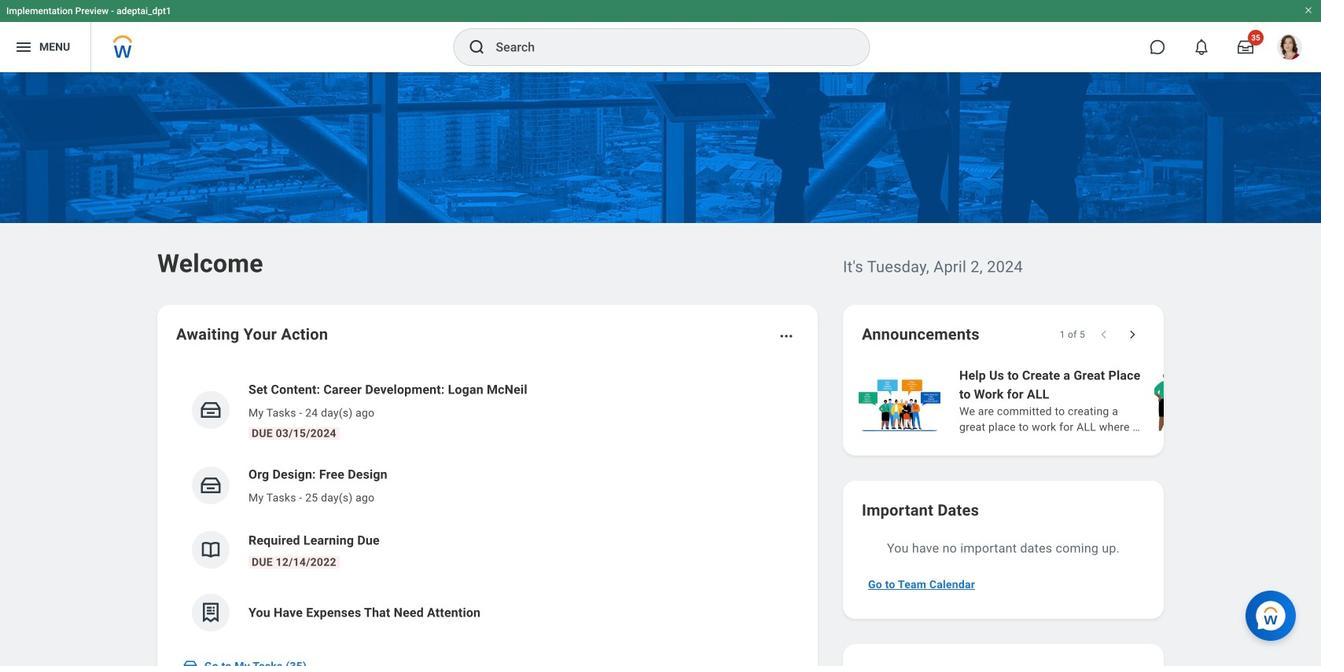 Task type: describe. For each thing, give the bounding box(es) containing it.
justify image
[[14, 38, 33, 57]]

book open image
[[199, 539, 223, 562]]

0 horizontal spatial list
[[176, 368, 799, 645]]

inbox large image
[[1238, 39, 1253, 55]]

notifications large image
[[1194, 39, 1209, 55]]

Search Workday  search field
[[496, 30, 837, 64]]

dashboard expenses image
[[199, 602, 223, 625]]



Task type: locate. For each thing, give the bounding box(es) containing it.
2 inbox image from the top
[[199, 474, 223, 498]]

chevron right small image
[[1124, 327, 1140, 343]]

profile logan mcneil image
[[1277, 35, 1302, 63]]

1 inbox image from the top
[[199, 399, 223, 422]]

search image
[[467, 38, 486, 57]]

related actions image
[[778, 329, 794, 344]]

0 vertical spatial inbox image
[[199, 399, 223, 422]]

status
[[1060, 329, 1085, 341]]

1 horizontal spatial list
[[856, 365, 1321, 437]]

close environment banner image
[[1304, 6, 1313, 15]]

main content
[[0, 72, 1321, 667]]

list
[[856, 365, 1321, 437], [176, 368, 799, 645]]

1 vertical spatial inbox image
[[199, 474, 223, 498]]

inbox image
[[182, 659, 198, 667]]

inbox image
[[199, 399, 223, 422], [199, 474, 223, 498]]

banner
[[0, 0, 1321, 72]]

chevron left small image
[[1096, 327, 1112, 343]]



Task type: vqa. For each thing, say whether or not it's contained in the screenshot.
middle inbox icon
yes



